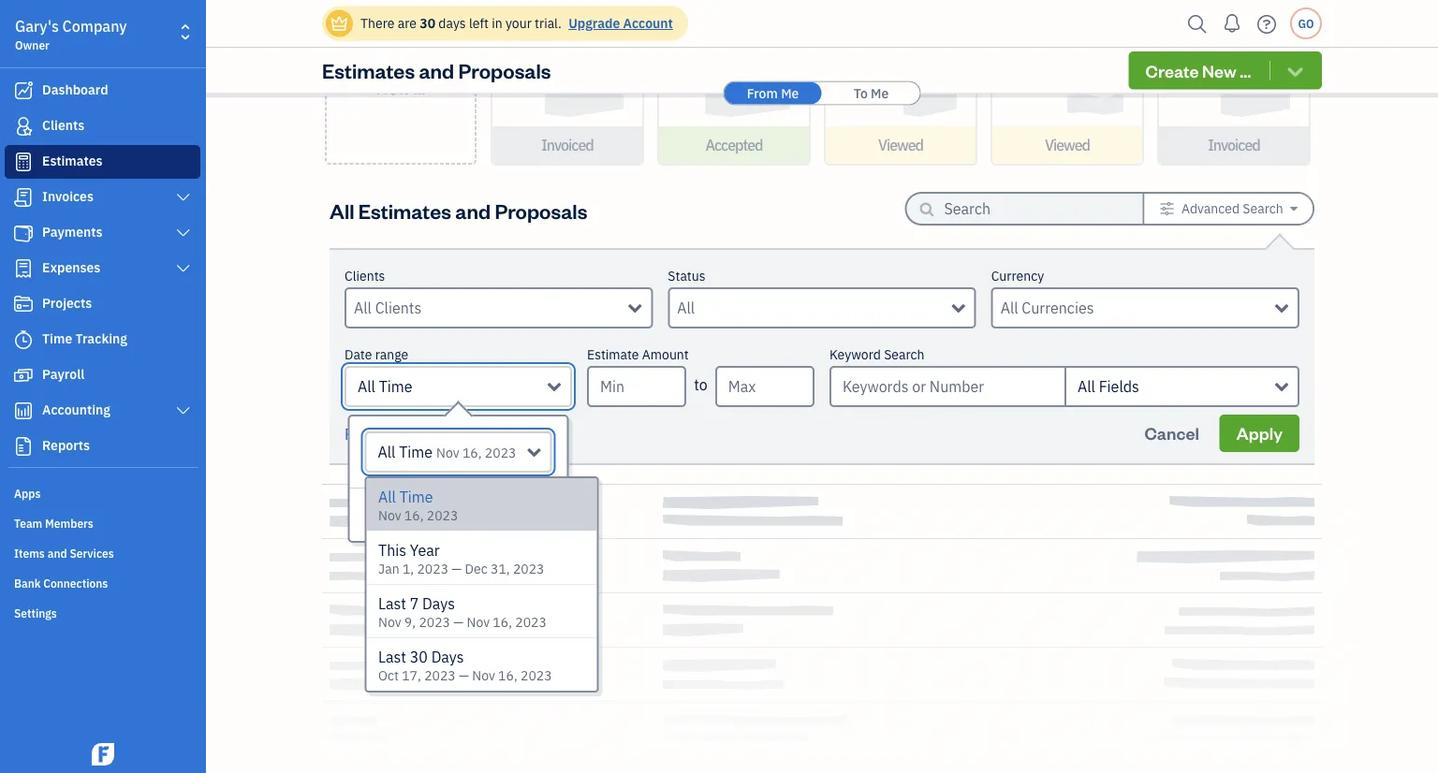 Task type: describe. For each thing, give the bounding box(es) containing it.
account
[[623, 15, 673, 32]]

gary's company owner
[[15, 16, 127, 52]]

bank connections link
[[5, 569, 200, 597]]

reset all button
[[345, 423, 403, 446]]

freshbooks image
[[88, 744, 118, 766]]

nov up this in the left of the page
[[378, 507, 401, 525]]

from
[[747, 84, 778, 102]]

there are 30 days left in your trial. upgrade account
[[361, 15, 673, 32]]

all fields
[[1078, 377, 1140, 397]]

days
[[439, 15, 466, 32]]

timer image
[[12, 331, 35, 349]]

0 horizontal spatial create new … button
[[325, 0, 477, 165]]

estimate
[[587, 346, 639, 363]]

Date Range field
[[365, 432, 552, 473]]

go button
[[1291, 7, 1323, 39]]

advanced search
[[1182, 200, 1284, 217]]

notifications image
[[1218, 5, 1248, 42]]

create for leftmost the create new … dropdown button
[[374, 54, 428, 76]]

tracking
[[75, 330, 127, 348]]

gary's
[[15, 16, 59, 36]]

projects
[[42, 295, 92, 312]]

reports
[[42, 437, 90, 454]]

keyword
[[830, 346, 881, 363]]

to
[[854, 84, 868, 102]]

reset all
[[345, 425, 403, 444]]

payroll link
[[5, 359, 200, 392]]

and for proposals
[[419, 57, 455, 84]]

advanced search button
[[1145, 194, 1313, 224]]

upgrade
[[569, 15, 620, 32]]

date
[[345, 346, 372, 363]]

nov inside 'date range' field
[[437, 444, 460, 462]]

last 7 days nov 9, 2023 — nov 16, 2023
[[378, 594, 546, 631]]

2 invoiced from the left
[[1209, 135, 1261, 155]]

and for services
[[47, 546, 67, 561]]

to me link
[[823, 82, 920, 104]]

7
[[410, 594, 419, 614]]

17,
[[402, 667, 421, 685]]

settings image
[[1160, 201, 1175, 216]]

list box containing all time
[[367, 479, 597, 692]]

chevron large down image for expenses
[[175, 261, 192, 276]]

1 vertical spatial proposals
[[495, 197, 588, 224]]

1 vertical spatial and
[[456, 197, 491, 224]]

16, up year
[[404, 507, 423, 525]]

status
[[668, 267, 706, 285]]

currency
[[992, 267, 1045, 285]]

from me
[[747, 84, 799, 102]]

time inside 'date range' field
[[399, 443, 433, 462]]

payments
[[42, 223, 103, 241]]

nov inside last 30 days oct 17, 2023 — nov 16, 2023
[[472, 667, 495, 685]]

oct
[[378, 667, 399, 685]]

clients inside clients "link"
[[42, 117, 85, 134]]

report image
[[12, 437, 35, 456]]

go to help image
[[1252, 10, 1282, 38]]

estimates link
[[5, 145, 200, 179]]

year
[[410, 541, 440, 561]]

chevron large down image for payments
[[175, 226, 192, 241]]

1 vertical spatial apply button
[[472, 496, 552, 534]]

settings
[[14, 606, 57, 621]]

days for last 7 days
[[422, 594, 455, 614]]

nov left 9,
[[378, 614, 401, 631]]

invoices link
[[5, 181, 200, 215]]

from me link
[[725, 82, 822, 104]]

reset
[[345, 425, 383, 444]]

9,
[[404, 614, 416, 631]]

all estimates and proposals
[[330, 197, 588, 224]]

2023 inside 'date range' field
[[485, 444, 517, 462]]

expense image
[[12, 259, 35, 278]]

apply for the bottommost apply button
[[489, 504, 535, 526]]

invoices
[[42, 188, 94, 205]]

are
[[398, 15, 417, 32]]

money image
[[12, 366, 35, 385]]

to me
[[854, 84, 889, 102]]

in
[[492, 15, 503, 32]]

main element
[[0, 0, 253, 774]]

settings link
[[5, 599, 200, 627]]

advanced
[[1182, 200, 1240, 217]]

bank
[[14, 576, 41, 591]]

Keyword Search text field
[[830, 366, 1065, 407]]

— for last 7 days
[[453, 614, 463, 631]]

owner
[[15, 37, 50, 52]]

members
[[45, 516, 94, 531]]

upgrade account link
[[565, 15, 673, 32]]

dec
[[465, 561, 487, 578]]

items and services
[[14, 546, 114, 561]]

clients link
[[5, 110, 200, 143]]

time tracking link
[[5, 323, 200, 357]]

0 vertical spatial 30
[[420, 15, 436, 32]]

all inside 'date range' field
[[378, 443, 396, 462]]

time inside all time nov 16, 2023
[[399, 488, 433, 507]]

Estimate Amount Minimum text field
[[587, 366, 687, 407]]

chevron large down image for invoices
[[175, 190, 192, 205]]

All Currencies search field
[[1001, 297, 1276, 319]]

time tracking
[[42, 330, 127, 348]]

16, inside last 30 days oct 17, 2023 — nov 16, 2023
[[498, 667, 517, 685]]

accounting
[[42, 401, 110, 419]]

expenses
[[42, 259, 100, 276]]

company
[[62, 16, 127, 36]]

amount
[[642, 346, 689, 363]]

— for last 30 days
[[459, 667, 469, 685]]

apps
[[14, 486, 41, 501]]

your
[[506, 15, 532, 32]]

last 30 days oct 17, 2023 — nov 16, 2023
[[378, 648, 552, 685]]

create new … for the right the create new … dropdown button
[[1146, 59, 1252, 81]]

Estimate Amount Maximum text field
[[715, 366, 815, 407]]

all
[[387, 425, 403, 444]]

all time nov 16, 2023 for 'date range' field at the bottom
[[378, 443, 517, 462]]

2 viewed from the left
[[1045, 135, 1090, 155]]



Task type: locate. For each thing, give the bounding box(es) containing it.
— inside this year jan 1, 2023 — dec 31, 2023
[[451, 561, 462, 578]]

0 horizontal spatial create new …
[[374, 54, 428, 99]]

1 horizontal spatial me
[[871, 84, 889, 102]]

nov up last 30 days oct 17, 2023 — nov 16, 2023
[[467, 614, 489, 631]]

chevron large down image up expenses link on the top of page
[[175, 226, 192, 241]]

items
[[14, 546, 45, 561]]

0 horizontal spatial apply button
[[472, 496, 552, 534]]

viewed down the to me link
[[879, 135, 924, 155]]

estimates for estimates and proposals
[[322, 57, 415, 84]]

viewed
[[879, 135, 924, 155], [1045, 135, 1090, 155]]

1 vertical spatial days
[[431, 648, 464, 667]]

me right from
[[781, 84, 799, 102]]

create new … down "are"
[[374, 54, 428, 99]]

crown image
[[330, 14, 349, 33]]

estimates inside the main element
[[42, 152, 103, 170]]

Search text field
[[945, 194, 1113, 224]]

… for the right the create new … dropdown button
[[1240, 59, 1252, 81]]

last for last 7 days
[[378, 594, 406, 614]]

me for from me
[[781, 84, 799, 102]]

create for the right the create new … dropdown button
[[1146, 59, 1200, 81]]

16, down all time dropdown button
[[463, 444, 482, 462]]

16, inside last 7 days nov 9, 2023 — nov 16, 2023
[[493, 614, 512, 631]]

new for the right the create new … dropdown button
[[1203, 59, 1237, 81]]

… for leftmost the create new … dropdown button
[[414, 77, 425, 99]]

me for to me
[[871, 84, 889, 102]]

chevron large down image inside invoices link
[[175, 190, 192, 205]]

1 horizontal spatial and
[[419, 57, 455, 84]]

time right timer icon
[[42, 330, 72, 348]]

— up last 30 days oct 17, 2023 — nov 16, 2023
[[453, 614, 463, 631]]

all time nov 16, 2023 inside 'date range' field
[[378, 443, 517, 462]]

search image
[[1183, 10, 1213, 38]]

team
[[14, 516, 42, 531]]

2023
[[485, 444, 517, 462], [426, 507, 458, 525], [417, 561, 448, 578], [513, 561, 544, 578], [419, 614, 450, 631], [515, 614, 546, 631], [424, 667, 455, 685], [520, 667, 552, 685]]

0 vertical spatial last
[[378, 594, 406, 614]]

1 vertical spatial cancel button
[[380, 496, 469, 534]]

time up year
[[399, 488, 433, 507]]

new down 'notifications' image
[[1203, 59, 1237, 81]]

1 vertical spatial all time nov 16, 2023
[[378, 488, 458, 525]]

1 all time nov 16, 2023 from the top
[[378, 443, 517, 462]]

create down search image
[[1146, 59, 1200, 81]]

0 vertical spatial cancel
[[1145, 422, 1200, 444]]

all time nov 16, 2023 for list box containing all time
[[378, 488, 458, 525]]

last inside last 7 days nov 9, 2023 — nov 16, 2023
[[378, 594, 406, 614]]

proposals
[[459, 57, 551, 84], [495, 197, 588, 224]]

clients down dashboard
[[42, 117, 85, 134]]

all time nov 16, 2023 inside list box
[[378, 488, 458, 525]]

16, down 31,
[[493, 614, 512, 631]]

16,
[[463, 444, 482, 462], [404, 507, 423, 525], [493, 614, 512, 631], [498, 667, 517, 685]]

projects link
[[5, 288, 200, 321]]

trial.
[[535, 15, 562, 32]]

accounting link
[[5, 394, 200, 428]]

0 vertical spatial apply button
[[1220, 415, 1300, 452]]

1 vertical spatial last
[[378, 648, 406, 667]]

30
[[420, 15, 436, 32], [410, 648, 427, 667]]

2 chevron large down image from the top
[[175, 404, 192, 419]]

client image
[[12, 117, 35, 136]]

2 horizontal spatial and
[[456, 197, 491, 224]]

apply
[[1237, 422, 1283, 444], [489, 504, 535, 526]]

payroll
[[42, 366, 85, 383]]

estimates for estimates
[[42, 152, 103, 170]]

30 inside last 30 days oct 17, 2023 — nov 16, 2023
[[410, 648, 427, 667]]

30 right oct
[[410, 648, 427, 667]]

days right 7 at the left bottom of the page
[[422, 594, 455, 614]]

Keyword Search field
[[1065, 366, 1300, 407]]

0 horizontal spatial new
[[376, 77, 411, 99]]

reports link
[[5, 430, 200, 464]]

cancel
[[1145, 422, 1200, 444], [397, 504, 452, 526]]

chevron large down image down 'payroll' link
[[175, 404, 192, 419]]

create down "are"
[[374, 54, 428, 76]]

1 horizontal spatial invoiced
[[1209, 135, 1261, 155]]

30 right "are"
[[420, 15, 436, 32]]

1 last from the top
[[378, 594, 406, 614]]

0 vertical spatial search
[[1243, 200, 1284, 217]]

this year jan 1, 2023 — dec 31, 2023
[[378, 541, 544, 578]]

all time nov 16, 2023
[[378, 443, 517, 462], [378, 488, 458, 525]]

1 horizontal spatial create new …
[[1146, 59, 1252, 81]]

1 vertical spatial cancel
[[397, 504, 452, 526]]

1 horizontal spatial cancel
[[1145, 422, 1200, 444]]

1 vertical spatial search
[[884, 346, 925, 363]]

chevron large down image inside 'payments' link
[[175, 226, 192, 241]]

all time button
[[345, 366, 572, 407]]

0 vertical spatial and
[[419, 57, 455, 84]]

cancel up year
[[397, 504, 452, 526]]

clients up date
[[345, 267, 385, 285]]

connections
[[43, 576, 108, 591]]

2 vertical spatial and
[[47, 546, 67, 561]]

search for keyword search
[[884, 346, 925, 363]]

last for last 30 days
[[378, 648, 406, 667]]

date range
[[345, 346, 409, 363]]

All search field
[[678, 297, 952, 319]]

0 vertical spatial cancel button
[[1128, 415, 1217, 452]]

— right 17,
[[459, 667, 469, 685]]

estimate image
[[12, 153, 35, 171]]

create new … button
[[325, 0, 477, 165], [1129, 52, 1323, 89]]

nov right all
[[437, 444, 460, 462]]

days for last 30 days
[[431, 648, 464, 667]]

cancel for the bottommost apply button
[[397, 504, 452, 526]]

list box
[[367, 479, 597, 692]]

new down "are"
[[376, 77, 411, 99]]

0 horizontal spatial clients
[[42, 117, 85, 134]]

16, inside 'date range' field
[[463, 444, 482, 462]]

0 vertical spatial chevron large down image
[[175, 226, 192, 241]]

— inside last 7 days nov 9, 2023 — nov 16, 2023
[[453, 614, 463, 631]]

— left dec
[[451, 561, 462, 578]]

apps link
[[5, 479, 200, 507]]

0 horizontal spatial me
[[781, 84, 799, 102]]

nov
[[437, 444, 460, 462], [378, 507, 401, 525], [378, 614, 401, 631], [467, 614, 489, 631], [472, 667, 495, 685]]

all inside dropdown button
[[358, 377, 376, 397]]

this
[[378, 541, 406, 561]]

search right keyword
[[884, 346, 925, 363]]

1 invoiced from the left
[[542, 135, 594, 155]]

0 horizontal spatial search
[[884, 346, 925, 363]]

all time nov 16, 2023 down all time dropdown button
[[378, 443, 517, 462]]

and inside the main element
[[47, 546, 67, 561]]

cancel button for the topmost apply button
[[1128, 415, 1217, 452]]

project image
[[12, 295, 35, 314]]

keyword search
[[830, 346, 925, 363]]

2 chevron large down image from the top
[[175, 261, 192, 276]]

create new …
[[374, 54, 428, 99], [1146, 59, 1252, 81]]

cancel button for the bottommost apply button
[[380, 496, 469, 534]]

last
[[378, 594, 406, 614], [378, 648, 406, 667]]

invoiced
[[542, 135, 594, 155], [1209, 135, 1261, 155]]

0 horizontal spatial viewed
[[879, 135, 924, 155]]

all for all time
[[358, 377, 376, 397]]

1 vertical spatial chevron large down image
[[175, 261, 192, 276]]

1 vertical spatial —
[[453, 614, 463, 631]]

…
[[1240, 59, 1252, 81], [414, 77, 425, 99]]

go
[[1299, 16, 1315, 31]]

time
[[42, 330, 72, 348], [379, 377, 413, 397], [399, 443, 433, 462], [399, 488, 433, 507]]

last inside last 30 days oct 17, 2023 — nov 16, 2023
[[378, 648, 406, 667]]

create new … down search image
[[1146, 59, 1252, 81]]

0 vertical spatial apply
[[1237, 422, 1283, 444]]

… down "are"
[[414, 77, 425, 99]]

… down 'notifications' image
[[1240, 59, 1252, 81]]

1 viewed from the left
[[879, 135, 924, 155]]

chevron large down image inside expenses link
[[175, 261, 192, 276]]

all for all fields
[[1078, 377, 1096, 397]]

left
[[469, 15, 489, 32]]

1 horizontal spatial cancel button
[[1128, 415, 1217, 452]]

jan
[[378, 561, 399, 578]]

all for all estimates and proposals
[[330, 197, 355, 224]]

cancel button up year
[[380, 496, 469, 534]]

1 vertical spatial 30
[[410, 648, 427, 667]]

0 vertical spatial —
[[451, 561, 462, 578]]

new for leftmost the create new … dropdown button
[[376, 77, 411, 99]]

2 vertical spatial —
[[459, 667, 469, 685]]

1 me from the left
[[781, 84, 799, 102]]

2 vertical spatial estimates
[[359, 197, 451, 224]]

0 horizontal spatial apply
[[489, 504, 535, 526]]

estimate amount
[[587, 346, 689, 363]]

1 vertical spatial clients
[[345, 267, 385, 285]]

invoice image
[[12, 188, 35, 207]]

1 horizontal spatial clients
[[345, 267, 385, 285]]

1 chevron large down image from the top
[[175, 226, 192, 241]]

1 horizontal spatial new
[[1203, 59, 1237, 81]]

cancel button down all fields field
[[1128, 415, 1217, 452]]

0 horizontal spatial cancel button
[[380, 496, 469, 534]]

1 horizontal spatial search
[[1243, 200, 1284, 217]]

me right to
[[871, 84, 889, 102]]

16, down last 7 days nov 9, 2023 — nov 16, 2023
[[498, 667, 517, 685]]

0 vertical spatial all time nov 16, 2023
[[378, 443, 517, 462]]

there
[[361, 15, 395, 32]]

0 horizontal spatial …
[[414, 77, 425, 99]]

days inside last 7 days nov 9, 2023 — nov 16, 2023
[[422, 594, 455, 614]]

1 horizontal spatial apply
[[1237, 422, 1283, 444]]

dashboard
[[42, 81, 108, 98]]

caretdown image
[[1291, 201, 1298, 216]]

team members link
[[5, 509, 200, 537]]

search
[[1243, 200, 1284, 217], [884, 346, 925, 363]]

time inside the main element
[[42, 330, 72, 348]]

time down range
[[379, 377, 413, 397]]

2 me from the left
[[871, 84, 889, 102]]

2 last from the top
[[378, 648, 406, 667]]

31,
[[490, 561, 510, 578]]

1 vertical spatial estimates
[[42, 152, 103, 170]]

chevron large down image for accounting
[[175, 404, 192, 419]]

—
[[451, 561, 462, 578], [453, 614, 463, 631], [459, 667, 469, 685]]

create new … for leftmost the create new … dropdown button
[[374, 54, 428, 99]]

all
[[330, 197, 355, 224], [358, 377, 376, 397], [1078, 377, 1096, 397], [378, 443, 396, 462], [378, 488, 396, 507]]

1 chevron large down image from the top
[[175, 190, 192, 205]]

payments link
[[5, 216, 200, 250]]

1 horizontal spatial apply button
[[1220, 415, 1300, 452]]

0 vertical spatial days
[[422, 594, 455, 614]]

all inside field
[[1078, 377, 1096, 397]]

cancel for the topmost apply button
[[1145, 422, 1200, 444]]

expenses link
[[5, 252, 200, 286]]

1 horizontal spatial viewed
[[1045, 135, 1090, 155]]

1 vertical spatial apply
[[489, 504, 535, 526]]

dashboard image
[[12, 81, 35, 100]]

items and services link
[[5, 539, 200, 567]]

last down 9,
[[378, 648, 406, 667]]

cancel button
[[1128, 415, 1217, 452], [380, 496, 469, 534]]

accepted
[[706, 135, 763, 155]]

chevron large down image
[[175, 226, 192, 241], [175, 261, 192, 276]]

1 vertical spatial chevron large down image
[[175, 404, 192, 419]]

estimates and proposals
[[322, 57, 551, 84]]

1 horizontal spatial create new … button
[[1129, 52, 1323, 89]]

last left 7 at the left bottom of the page
[[378, 594, 406, 614]]

days right 17,
[[431, 648, 464, 667]]

apply up 31,
[[489, 504, 535, 526]]

0 horizontal spatial cancel
[[397, 504, 452, 526]]

cancel down all fields field
[[1145, 422, 1200, 444]]

payment image
[[12, 224, 35, 243]]

viewed up search "text field"
[[1045, 135, 1090, 155]]

to
[[694, 375, 708, 395]]

chart image
[[12, 402, 35, 421]]

search left the caretdown image
[[1243, 200, 1284, 217]]

search for advanced search
[[1243, 200, 1284, 217]]

— inside last 30 days oct 17, 2023 — nov 16, 2023
[[459, 667, 469, 685]]

0 vertical spatial chevron large down image
[[175, 190, 192, 205]]

chevrondown image
[[1285, 61, 1307, 80]]

bank connections
[[14, 576, 108, 591]]

services
[[70, 546, 114, 561]]

apply down all fields field
[[1237, 422, 1283, 444]]

1 horizontal spatial create
[[1146, 59, 1200, 81]]

search inside 'dropdown button'
[[1243, 200, 1284, 217]]

time inside dropdown button
[[379, 377, 413, 397]]

All Clients search field
[[354, 297, 629, 319]]

dashboard link
[[5, 74, 200, 108]]

fields
[[1099, 377, 1140, 397]]

apply button down all fields field
[[1220, 415, 1300, 452]]

0 horizontal spatial invoiced
[[542, 135, 594, 155]]

0 vertical spatial proposals
[[459, 57, 551, 84]]

all time
[[358, 377, 413, 397]]

0 vertical spatial estimates
[[322, 57, 415, 84]]

nov down last 7 days nov 9, 2023 — nov 16, 2023
[[472, 667, 495, 685]]

all time nov 16, 2023 up year
[[378, 488, 458, 525]]

apply button up 31,
[[472, 496, 552, 534]]

0 horizontal spatial create
[[374, 54, 428, 76]]

team members
[[14, 516, 94, 531]]

days inside last 30 days oct 17, 2023 — nov 16, 2023
[[431, 648, 464, 667]]

1,
[[402, 561, 414, 578]]

chevron large down image
[[175, 190, 192, 205], [175, 404, 192, 419]]

0 vertical spatial clients
[[42, 117, 85, 134]]

2 all time nov 16, 2023 from the top
[[378, 488, 458, 525]]

days
[[422, 594, 455, 614], [431, 648, 464, 667]]

range
[[375, 346, 409, 363]]

1 horizontal spatial …
[[1240, 59, 1252, 81]]

chevron large down image up projects link
[[175, 261, 192, 276]]

0 horizontal spatial and
[[47, 546, 67, 561]]

chevron large down image up 'payments' link
[[175, 190, 192, 205]]

time right reset
[[399, 443, 433, 462]]

apply for the topmost apply button
[[1237, 422, 1283, 444]]



Task type: vqa. For each thing, say whether or not it's contained in the screenshot.
Reports
yes



